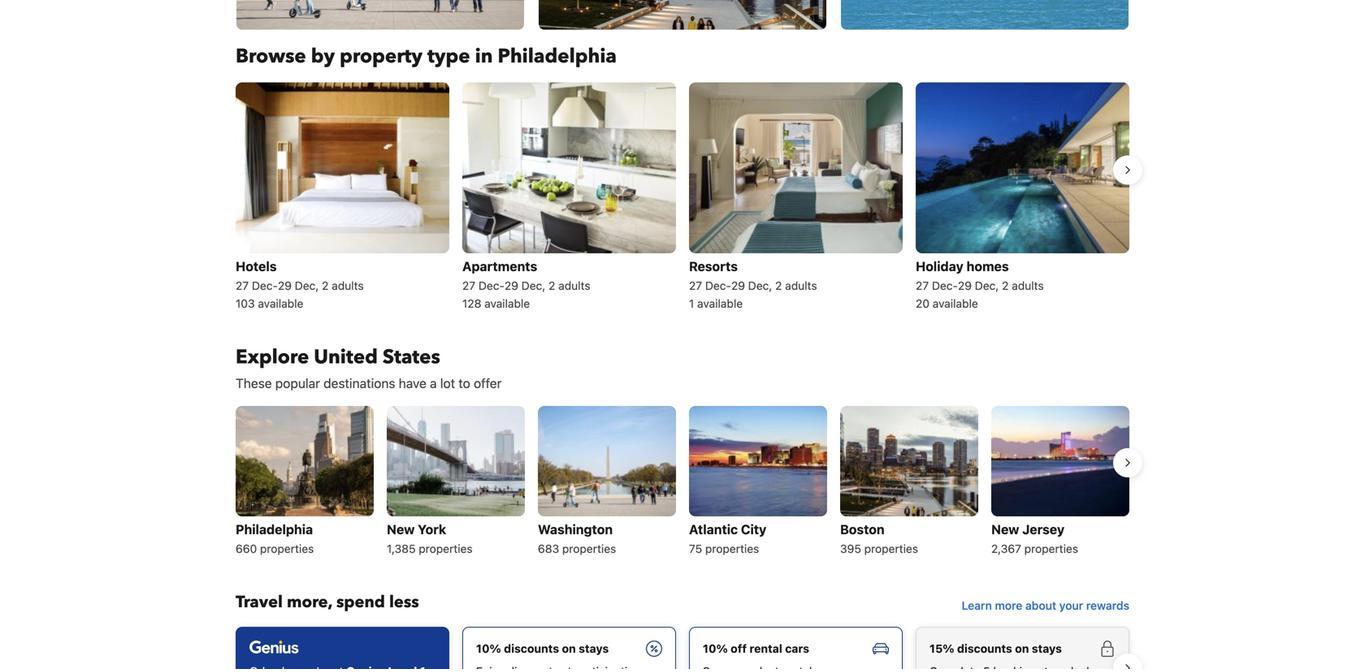 Task type: vqa. For each thing, say whether or not it's contained in the screenshot.


Task type: locate. For each thing, give the bounding box(es) containing it.
available for hotels
[[258, 297, 303, 310]]

5 properties from the left
[[864, 542, 918, 556]]

browse
[[236, 43, 306, 70]]

2 properties from the left
[[419, 542, 473, 556]]

395
[[840, 542, 861, 556]]

4 dec, from the left
[[975, 279, 999, 292]]

20
[[916, 297, 930, 310]]

2 dec, from the left
[[522, 279, 546, 292]]

holiday
[[916, 259, 964, 274]]

off
[[731, 642, 747, 656]]

more,
[[287, 592, 332, 614]]

region containing hotels
[[223, 76, 1143, 318]]

less
[[389, 592, 419, 614]]

1 horizontal spatial on
[[1015, 642, 1029, 656]]

dec- inside apartments 27 dec-29 dec, 2 adults 128 available
[[479, 279, 505, 292]]

3 27 from the left
[[689, 279, 702, 292]]

properties inside boston 395 properties
[[864, 542, 918, 556]]

in
[[475, 43, 493, 70]]

1 27 from the left
[[236, 279, 249, 292]]

1 region from the top
[[223, 76, 1143, 318]]

29 inside apartments 27 dec-29 dec, 2 adults 128 available
[[505, 279, 518, 292]]

4 dec- from the left
[[932, 279, 958, 292]]

29 for apartments
[[505, 279, 518, 292]]

blue genius logo image
[[249, 641, 299, 654], [249, 641, 299, 654]]

660
[[236, 542, 257, 556]]

available inside apartments 27 dec-29 dec, 2 adults 128 available
[[485, 297, 530, 310]]

2 29 from the left
[[505, 279, 518, 292]]

atlantic city 75 properties
[[689, 522, 767, 556]]

1 dec- from the left
[[252, 279, 278, 292]]

discounts inside 15% discounts on stays link
[[957, 642, 1012, 656]]

dec, inside resorts 27 dec-29 dec, 2 adults 1 available
[[748, 279, 772, 292]]

new inside 'new york 1,385 properties'
[[387, 522, 415, 537]]

dec-
[[252, 279, 278, 292], [479, 279, 505, 292], [705, 279, 731, 292], [932, 279, 958, 292]]

0 horizontal spatial philadelphia
[[236, 522, 313, 537]]

29 up explore
[[278, 279, 292, 292]]

2 10% from the left
[[703, 642, 728, 656]]

dec- down holiday
[[932, 279, 958, 292]]

10% discounts on stays
[[476, 642, 609, 656]]

3 properties from the left
[[562, 542, 616, 556]]

27 for hotels
[[236, 279, 249, 292]]

2 new from the left
[[991, 522, 1019, 537]]

region containing 10% discounts on stays
[[223, 621, 1143, 670]]

travel
[[236, 592, 283, 614]]

learn more about your rewards
[[962, 599, 1130, 613]]

1 horizontal spatial new
[[991, 522, 1019, 537]]

3 2 from the left
[[775, 279, 782, 292]]

region containing philadelphia
[[223, 400, 1143, 566]]

dec- inside holiday homes 27 dec-29 dec, 2 adults 20 available
[[932, 279, 958, 292]]

27 up '103'
[[236, 279, 249, 292]]

0 horizontal spatial on
[[562, 642, 576, 656]]

2 for apartments
[[549, 279, 555, 292]]

6 properties from the left
[[1025, 542, 1078, 556]]

29 inside resorts 27 dec-29 dec, 2 adults 1 available
[[731, 279, 745, 292]]

have
[[399, 376, 427, 391]]

philadelphia inside philadelphia 660 properties
[[236, 522, 313, 537]]

region
[[223, 76, 1143, 318], [223, 400, 1143, 566], [223, 621, 1143, 670]]

dec- inside hotels 27 dec-29 dec, 2 adults 103 available
[[252, 279, 278, 292]]

2 2 from the left
[[549, 279, 555, 292]]

available right the 20 on the top of the page
[[933, 297, 978, 310]]

dec- inside resorts 27 dec-29 dec, 2 adults 1 available
[[705, 279, 731, 292]]

1 horizontal spatial discounts
[[957, 642, 1012, 656]]

on for 15% discounts on stays
[[1015, 642, 1029, 656]]

10% discounts on stays link
[[462, 627, 676, 670]]

1 discounts from the left
[[504, 642, 559, 656]]

adults inside hotels 27 dec-29 dec, 2 adults 103 available
[[332, 279, 364, 292]]

2 inside resorts 27 dec-29 dec, 2 adults 1 available
[[775, 279, 782, 292]]

on inside 10% discounts on stays link
[[562, 642, 576, 656]]

washington
[[538, 522, 613, 537]]

1 vertical spatial philadelphia
[[236, 522, 313, 537]]

4 29 from the left
[[958, 279, 972, 292]]

2 on from the left
[[1015, 642, 1029, 656]]

27 inside resorts 27 dec-29 dec, 2 adults 1 available
[[689, 279, 702, 292]]

stays
[[579, 642, 609, 656], [1032, 642, 1062, 656]]

27 up "1"
[[689, 279, 702, 292]]

adults inside apartments 27 dec-29 dec, 2 adults 128 available
[[558, 279, 590, 292]]

new york 1,385 properties
[[387, 522, 473, 556]]

4 27 from the left
[[916, 279, 929, 292]]

1 adults from the left
[[332, 279, 364, 292]]

2,367
[[991, 542, 1021, 556]]

10% off rental cars
[[703, 642, 809, 656]]

a
[[430, 376, 437, 391]]

dec,
[[295, 279, 319, 292], [522, 279, 546, 292], [748, 279, 772, 292], [975, 279, 999, 292]]

dec- for apartments
[[479, 279, 505, 292]]

0 horizontal spatial discounts
[[504, 642, 559, 656]]

2 dec- from the left
[[479, 279, 505, 292]]

1 new from the left
[[387, 522, 415, 537]]

1 dec, from the left
[[295, 279, 319, 292]]

2 27 from the left
[[462, 279, 476, 292]]

new
[[387, 522, 415, 537], [991, 522, 1019, 537]]

hotels
[[236, 259, 277, 274]]

properties down york
[[419, 542, 473, 556]]

0 vertical spatial philadelphia
[[498, 43, 617, 70]]

128
[[462, 297, 481, 310]]

29 inside hotels 27 dec-29 dec, 2 adults 103 available
[[278, 279, 292, 292]]

atlantic
[[689, 522, 738, 537]]

dec- for resorts
[[705, 279, 731, 292]]

rental
[[750, 642, 782, 656]]

washington 683 properties
[[538, 522, 616, 556]]

1 on from the left
[[562, 642, 576, 656]]

29 inside holiday homes 27 dec-29 dec, 2 adults 20 available
[[958, 279, 972, 292]]

27 inside hotels 27 dec-29 dec, 2 adults 103 available
[[236, 279, 249, 292]]

new inside new jersey 2,367 properties
[[991, 522, 1019, 537]]

3 dec- from the left
[[705, 279, 731, 292]]

29 down resorts
[[731, 279, 745, 292]]

0 horizontal spatial stays
[[579, 642, 609, 656]]

1 stays from the left
[[579, 642, 609, 656]]

29
[[278, 279, 292, 292], [505, 279, 518, 292], [731, 279, 745, 292], [958, 279, 972, 292]]

dec- down hotels
[[252, 279, 278, 292]]

on
[[562, 642, 576, 656], [1015, 642, 1029, 656]]

dec, inside apartments 27 dec-29 dec, 2 adults 128 available
[[522, 279, 546, 292]]

available inside resorts 27 dec-29 dec, 2 adults 1 available
[[697, 297, 743, 310]]

discounts for 15%
[[957, 642, 1012, 656]]

2 for hotels
[[322, 279, 329, 292]]

philadelphia up 660
[[236, 522, 313, 537]]

adults for hotels
[[332, 279, 364, 292]]

resorts 27 dec-29 dec, 2 adults 1 available
[[689, 259, 817, 310]]

2 region from the top
[[223, 400, 1143, 566]]

2 stays from the left
[[1032, 642, 1062, 656]]

available for apartments
[[485, 297, 530, 310]]

1 10% from the left
[[476, 642, 501, 656]]

dec, inside hotels 27 dec-29 dec, 2 adults 103 available
[[295, 279, 319, 292]]

1 horizontal spatial 10%
[[703, 642, 728, 656]]

homes
[[967, 259, 1009, 274]]

27 up '128'
[[462, 279, 476, 292]]

properties inside 'new york 1,385 properties'
[[419, 542, 473, 556]]

properties down washington
[[562, 542, 616, 556]]

region for explore united states
[[223, 400, 1143, 566]]

0 horizontal spatial new
[[387, 522, 415, 537]]

3 adults from the left
[[785, 279, 817, 292]]

adults inside resorts 27 dec-29 dec, 2 adults 1 available
[[785, 279, 817, 292]]

4 available from the left
[[933, 297, 978, 310]]

27 up the 20 on the top of the page
[[916, 279, 929, 292]]

dec- down "apartments"
[[479, 279, 505, 292]]

browse by property type in philadelphia
[[236, 43, 617, 70]]

properties down atlantic
[[705, 542, 759, 556]]

1 available from the left
[[258, 297, 303, 310]]

on inside 15% discounts on stays link
[[1015, 642, 1029, 656]]

dec, for hotels
[[295, 279, 319, 292]]

10%
[[476, 642, 501, 656], [703, 642, 728, 656]]

4 2 from the left
[[1002, 279, 1009, 292]]

properties inside washington 683 properties
[[562, 542, 616, 556]]

2 inside apartments 27 dec-29 dec, 2 adults 128 available
[[549, 279, 555, 292]]

properties right 660
[[260, 542, 314, 556]]

explore united states these popular destinations have a lot to offer
[[236, 344, 502, 391]]

properties down boston
[[864, 542, 918, 556]]

adults
[[332, 279, 364, 292], [558, 279, 590, 292], [785, 279, 817, 292], [1012, 279, 1044, 292]]

3 region from the top
[[223, 621, 1143, 670]]

1 properties from the left
[[260, 542, 314, 556]]

properties down jersey
[[1025, 542, 1078, 556]]

3 available from the left
[[697, 297, 743, 310]]

29 down homes
[[958, 279, 972, 292]]

available for resorts
[[697, 297, 743, 310]]

properties
[[260, 542, 314, 556], [419, 542, 473, 556], [562, 542, 616, 556], [705, 542, 759, 556], [864, 542, 918, 556], [1025, 542, 1078, 556]]

27 for apartments
[[462, 279, 476, 292]]

discounts
[[504, 642, 559, 656], [957, 642, 1012, 656]]

4 adults from the left
[[1012, 279, 1044, 292]]

2 discounts from the left
[[957, 642, 1012, 656]]

lot
[[440, 376, 455, 391]]

jersey
[[1022, 522, 1065, 537]]

10% off rental cars link
[[689, 627, 903, 670]]

3 dec, from the left
[[748, 279, 772, 292]]

philadelphia
[[498, 43, 617, 70], [236, 522, 313, 537]]

new up 2,367
[[991, 522, 1019, 537]]

dec, for resorts
[[748, 279, 772, 292]]

0 horizontal spatial 10%
[[476, 642, 501, 656]]

3 29 from the left
[[731, 279, 745, 292]]

1 29 from the left
[[278, 279, 292, 292]]

to
[[459, 376, 470, 391]]

dec- down resorts
[[705, 279, 731, 292]]

2 inside hotels 27 dec-29 dec, 2 adults 103 available
[[322, 279, 329, 292]]

75
[[689, 542, 702, 556]]

rewards
[[1086, 599, 1130, 613]]

available right "1"
[[697, 297, 743, 310]]

29 for resorts
[[731, 279, 745, 292]]

27 inside holiday homes 27 dec-29 dec, 2 adults 20 available
[[916, 279, 929, 292]]

2 adults from the left
[[558, 279, 590, 292]]

stays for 10% discounts on stays
[[579, 642, 609, 656]]

about
[[1026, 599, 1057, 613]]

philadelphia right the in
[[498, 43, 617, 70]]

explore
[[236, 344, 309, 371]]

available right '128'
[[485, 297, 530, 310]]

properties inside new jersey 2,367 properties
[[1025, 542, 1078, 556]]

27 inside apartments 27 dec-29 dec, 2 adults 128 available
[[462, 279, 476, 292]]

1 horizontal spatial stays
[[1032, 642, 1062, 656]]

on for 10% discounts on stays
[[562, 642, 576, 656]]

resorts
[[689, 259, 738, 274]]

27
[[236, 279, 249, 292], [462, 279, 476, 292], [689, 279, 702, 292], [916, 279, 929, 292]]

new up the 1,385
[[387, 522, 415, 537]]

10% for 10% discounts on stays
[[476, 642, 501, 656]]

available inside holiday homes 27 dec-29 dec, 2 adults 20 available
[[933, 297, 978, 310]]

apartments
[[462, 259, 537, 274]]

available
[[258, 297, 303, 310], [485, 297, 530, 310], [697, 297, 743, 310], [933, 297, 978, 310]]

2
[[322, 279, 329, 292], [549, 279, 555, 292], [775, 279, 782, 292], [1002, 279, 1009, 292]]

0 vertical spatial region
[[223, 76, 1143, 318]]

1 vertical spatial region
[[223, 400, 1143, 566]]

adults for resorts
[[785, 279, 817, 292]]

travel more, spend less
[[236, 592, 419, 614]]

stays for 15% discounts on stays
[[1032, 642, 1062, 656]]

discounts inside 10% discounts on stays link
[[504, 642, 559, 656]]

available right '103'
[[258, 297, 303, 310]]

adults for apartments
[[558, 279, 590, 292]]

1 2 from the left
[[322, 279, 329, 292]]

states
[[383, 344, 440, 371]]

4 properties from the left
[[705, 542, 759, 556]]

2 vertical spatial region
[[223, 621, 1143, 670]]

available inside hotels 27 dec-29 dec, 2 adults 103 available
[[258, 297, 303, 310]]

2 available from the left
[[485, 297, 530, 310]]

29 down "apartments"
[[505, 279, 518, 292]]



Task type: describe. For each thing, give the bounding box(es) containing it.
your
[[1060, 599, 1083, 613]]

10% for 10% off rental cars
[[703, 642, 728, 656]]

29 for hotels
[[278, 279, 292, 292]]

united
[[314, 344, 378, 371]]

103
[[236, 297, 255, 310]]

spend
[[336, 592, 385, 614]]

1,385
[[387, 542, 416, 556]]

2 for resorts
[[775, 279, 782, 292]]

15%
[[930, 642, 954, 656]]

new for new york
[[387, 522, 415, 537]]

15% discounts on stays link
[[916, 627, 1130, 670]]

holiday homes 27 dec-29 dec, 2 adults 20 available
[[916, 259, 1044, 310]]

philadelphia 660 properties
[[236, 522, 314, 556]]

city
[[741, 522, 767, 537]]

properties inside philadelphia 660 properties
[[260, 542, 314, 556]]

1 horizontal spatial philadelphia
[[498, 43, 617, 70]]

type
[[427, 43, 470, 70]]

new for new jersey
[[991, 522, 1019, 537]]

cars
[[785, 642, 809, 656]]

27 for resorts
[[689, 279, 702, 292]]

destinations
[[324, 376, 395, 391]]

more
[[995, 599, 1023, 613]]

learn
[[962, 599, 992, 613]]

683
[[538, 542, 559, 556]]

1
[[689, 297, 694, 310]]

hotels 27 dec-29 dec, 2 adults 103 available
[[236, 259, 364, 310]]

york
[[418, 522, 446, 537]]

properties inside atlantic city 75 properties
[[705, 542, 759, 556]]

by
[[311, 43, 335, 70]]

15% discounts on stays
[[930, 642, 1062, 656]]

dec, for apartments
[[522, 279, 546, 292]]

boston 395 properties
[[840, 522, 918, 556]]

discounts for 10%
[[504, 642, 559, 656]]

learn more about your rewards link
[[955, 592, 1136, 621]]

popular
[[275, 376, 320, 391]]

adults inside holiday homes 27 dec-29 dec, 2 adults 20 available
[[1012, 279, 1044, 292]]

new jersey 2,367 properties
[[991, 522, 1078, 556]]

region for travel more, spend less
[[223, 621, 1143, 670]]

dec- for hotels
[[252, 279, 278, 292]]

these
[[236, 376, 272, 391]]

boston
[[840, 522, 885, 537]]

2 inside holiday homes 27 dec-29 dec, 2 adults 20 available
[[1002, 279, 1009, 292]]

property
[[340, 43, 423, 70]]

dec, inside holiday homes 27 dec-29 dec, 2 adults 20 available
[[975, 279, 999, 292]]

offer
[[474, 376, 502, 391]]

apartments 27 dec-29 dec, 2 adults 128 available
[[462, 259, 590, 310]]



